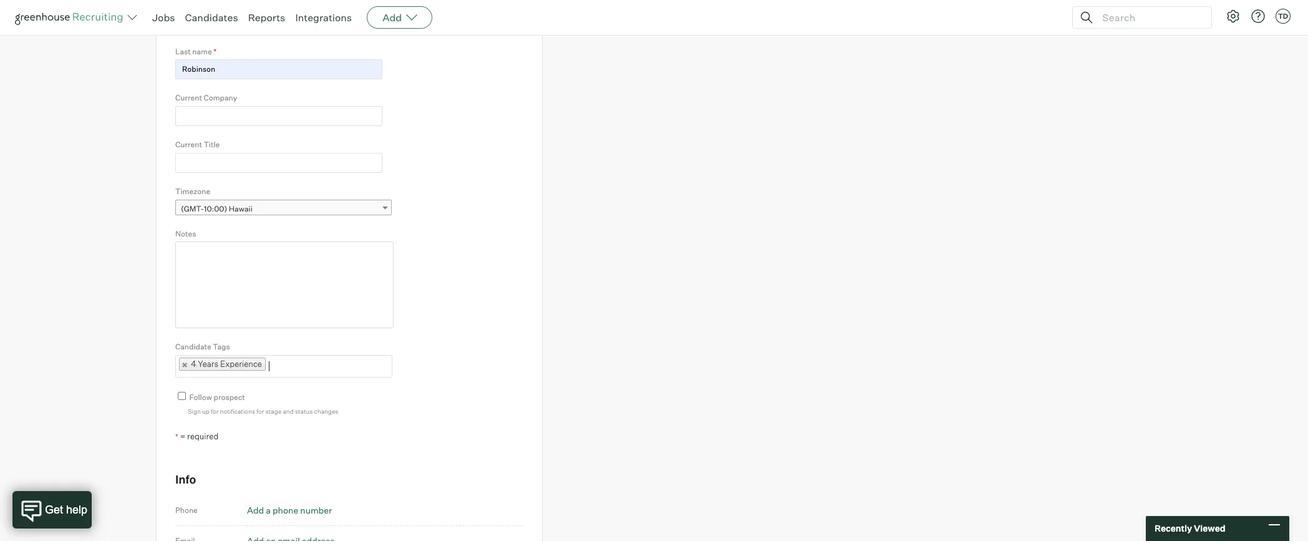Task type: locate. For each thing, give the bounding box(es) containing it.
experience
[[220, 359, 262, 369]]

2 current from the top
[[175, 140, 202, 149]]

1 horizontal spatial *
[[214, 47, 217, 56]]

up
[[202, 408, 210, 415]]

td button
[[1276, 9, 1291, 24]]

2 for from the left
[[257, 408, 264, 415]]

None text field
[[175, 59, 383, 80], [266, 356, 388, 376], [175, 59, 383, 80], [266, 356, 388, 376]]

current title
[[175, 140, 220, 149]]

follow
[[189, 392, 212, 402]]

current
[[175, 93, 202, 103], [175, 140, 202, 149]]

add for add a phone number
[[247, 505, 264, 515]]

(gmt-10:00) hawaii
[[181, 204, 253, 213]]

phone
[[175, 505, 198, 515]]

0 vertical spatial current
[[175, 93, 202, 103]]

add a phone number
[[247, 505, 332, 515]]

add inside popup button
[[383, 11, 402, 24]]

current left company
[[175, 93, 202, 103]]

1 current from the top
[[175, 93, 202, 103]]

recently viewed
[[1155, 523, 1226, 534]]

0 horizontal spatial *
[[175, 432, 178, 441]]

1 vertical spatial *
[[175, 432, 178, 441]]

title
[[204, 140, 220, 149]]

1 vertical spatial add
[[247, 505, 264, 515]]

add for add
[[383, 11, 402, 24]]

add
[[383, 11, 402, 24], [247, 505, 264, 515]]

add button
[[367, 6, 433, 29]]

1 vertical spatial current
[[175, 140, 202, 149]]

changes
[[314, 408, 339, 415]]

*
[[214, 47, 217, 56], [175, 432, 178, 441]]

notifications
[[220, 408, 255, 415]]

1 horizontal spatial for
[[257, 408, 264, 415]]

viewed
[[1195, 523, 1226, 534]]

* right name
[[214, 47, 217, 56]]

None text field
[[175, 13, 383, 33], [175, 106, 383, 126], [175, 153, 383, 173], [175, 13, 383, 33], [175, 106, 383, 126], [175, 153, 383, 173]]

configure image
[[1226, 9, 1241, 24]]

candidates
[[185, 11, 238, 24]]

0 horizontal spatial add
[[247, 505, 264, 515]]

sign
[[188, 408, 201, 415]]

reports link
[[248, 11, 285, 24]]

integrations link
[[295, 11, 352, 24]]

company
[[204, 93, 237, 103]]

for
[[211, 408, 219, 415], [257, 408, 264, 415]]

0 horizontal spatial for
[[211, 408, 219, 415]]

* inside * = required
[[175, 432, 178, 441]]

1 for from the left
[[211, 408, 219, 415]]

* left "="
[[175, 432, 178, 441]]

* = required
[[175, 431, 219, 441]]

for left stage
[[257, 408, 264, 415]]

for right up
[[211, 408, 219, 415]]

last
[[175, 47, 191, 56]]

1 horizontal spatial add
[[383, 11, 402, 24]]

td
[[1279, 12, 1289, 21]]

prospect
[[214, 392, 245, 402]]

0 vertical spatial add
[[383, 11, 402, 24]]

current company
[[175, 93, 237, 103]]

current left title
[[175, 140, 202, 149]]



Task type: describe. For each thing, give the bounding box(es) containing it.
info
[[175, 473, 196, 486]]

greenhouse recruiting image
[[15, 10, 127, 25]]

4 years experience
[[191, 359, 262, 369]]

integrations
[[295, 11, 352, 24]]

sign up for notifications for stage and status changes
[[188, 408, 339, 415]]

4
[[191, 359, 196, 369]]

current for current title
[[175, 140, 202, 149]]

and
[[283, 408, 294, 415]]

required
[[187, 431, 219, 441]]

tags
[[213, 342, 230, 352]]

current for current company
[[175, 93, 202, 103]]

hawaii
[[229, 204, 253, 213]]

last name *
[[175, 47, 217, 56]]

td button
[[1274, 6, 1294, 26]]

Follow prospect checkbox
[[178, 392, 186, 400]]

candidate tags
[[175, 342, 230, 352]]

name
[[192, 47, 212, 56]]

reports
[[248, 11, 285, 24]]

phone
[[273, 505, 298, 515]]

status
[[295, 408, 313, 415]]

jobs link
[[152, 11, 175, 24]]

number
[[300, 505, 332, 515]]

follow prospect
[[189, 392, 245, 402]]

candidate
[[175, 342, 211, 352]]

(gmt-10:00) hawaii link
[[175, 200, 392, 218]]

0 vertical spatial *
[[214, 47, 217, 56]]

stage
[[266, 408, 282, 415]]

years
[[198, 359, 219, 369]]

=
[[180, 431, 186, 441]]

timezone
[[175, 187, 210, 196]]

Notes text field
[[175, 242, 394, 328]]

10:00)
[[204, 204, 227, 213]]

add a phone number link
[[247, 505, 332, 515]]

recently
[[1155, 523, 1193, 534]]

candidates link
[[185, 11, 238, 24]]

Search text field
[[1100, 8, 1201, 27]]

(gmt-
[[181, 204, 204, 213]]

notes
[[175, 229, 196, 238]]

a
[[266, 505, 271, 515]]

jobs
[[152, 11, 175, 24]]



Task type: vqa. For each thing, say whether or not it's contained in the screenshot.
Generate Report at the top right
no



